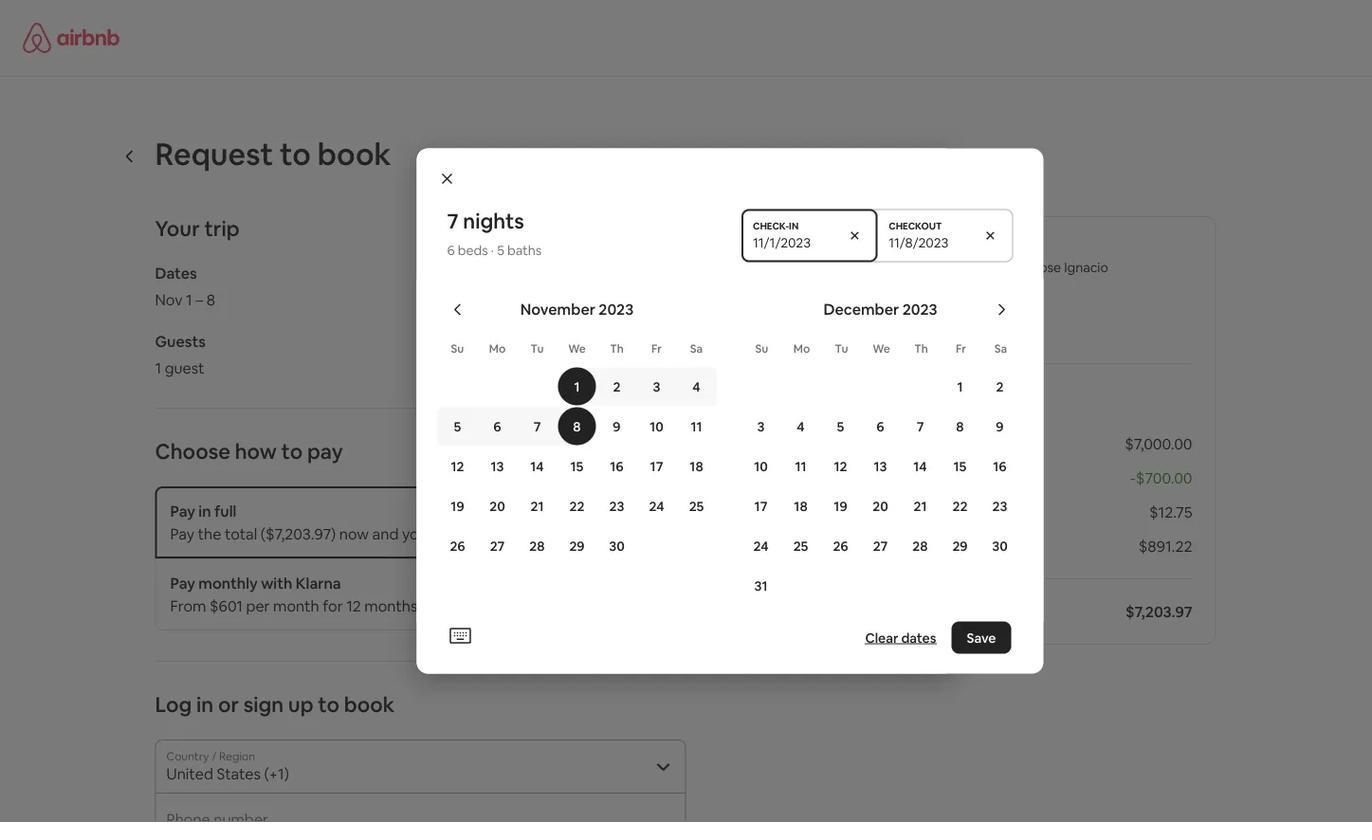Task type: vqa. For each thing, say whether or not it's contained in the screenshot.
the 8 to the left
yes



Task type: describe. For each thing, give the bounding box(es) containing it.
2 22 button from the left
[[940, 487, 980, 525]]

2 22 from the left
[[953, 497, 968, 514]]

9 for first 9 button from left
[[613, 418, 621, 435]]

2 15 button from the left
[[940, 447, 980, 485]]

month
[[273, 596, 319, 615]]

airbnb service fee
[[798, 536, 925, 556]]

2023 for december 2023
[[902, 300, 937, 319]]

x
[[869, 434, 877, 453]]

27 for second 27 button
[[873, 537, 888, 554]]

for
[[323, 596, 343, 615]]

2 horizontal spatial 6
[[876, 418, 884, 435]]

27 for first 27 button from left
[[490, 537, 505, 554]]

1 26 button from the left
[[438, 527, 477, 565]]

up
[[288, 691, 314, 718]]

per
[[246, 596, 270, 615]]

0 vertical spatial 11 button
[[677, 407, 716, 445]]

31
[[754, 577, 768, 594]]

1 tu from the left
[[531, 341, 544, 356]]

jose
[[1032, 259, 1061, 276]]

12 inside pay monthly with klarna from $601 per month for 12 months. interest may apply.
[[346, 596, 361, 615]]

2 7 button from the left
[[900, 407, 940, 445]]

interest
[[424, 596, 479, 615]]

2 horizontal spatial 8
[[956, 418, 964, 435]]

3 for the topmost the 3 button
[[653, 378, 660, 395]]

1 fr from the left
[[651, 341, 662, 356]]

stay for discount
[[853, 468, 882, 487]]

trip
[[204, 215, 239, 242]]

1 22 button from the left
[[557, 487, 597, 525]]

1 30 button from the left
[[597, 527, 637, 565]]

2 30 button from the left
[[980, 527, 1020, 565]]

1 vertical spatial book
[[344, 691, 395, 718]]

2 for december 2023
[[996, 378, 1004, 395]]

2 vertical spatial to
[[318, 691, 339, 718]]

or
[[218, 691, 239, 718]]

1 30 from the left
[[609, 537, 625, 554]]

now
[[339, 524, 369, 543]]

1 15 button from the left
[[557, 447, 597, 485]]

31 button
[[741, 567, 781, 604]]

0 horizontal spatial fee
[[863, 502, 886, 522]]

your trip
[[155, 215, 239, 242]]

request to book
[[155, 134, 391, 174]]

2 21 button from the left
[[900, 487, 940, 525]]

1 horizontal spatial 6
[[493, 418, 501, 435]]

5 baths
[[497, 241, 542, 258]]

save button
[[952, 622, 1011, 654]]

1 vertical spatial 3 button
[[741, 407, 781, 445]]

2 th from the left
[[914, 341, 928, 356]]

december 2023
[[823, 300, 937, 319]]

full
[[214, 501, 236, 521]]

airbnb service fee button
[[798, 536, 925, 556]]

baths
[[507, 241, 542, 258]]

clear dates button
[[858, 622, 944, 654]]

-
[[1130, 468, 1136, 487]]

0 horizontal spatial 18 button
[[677, 447, 716, 485]]

0 horizontal spatial 17
[[650, 458, 663, 475]]

1 vertical spatial nights
[[892, 434, 935, 453]]

12 for first 12 button from left
[[451, 458, 464, 475]]

in for log in or sign up to book
[[196, 691, 214, 718]]

1 horizontal spatial fee
[[902, 536, 925, 556]]

1 27 button from the left
[[477, 527, 517, 565]]

dates dialog
[[417, 148, 1372, 674]]

20 for 1st 20 button from left
[[490, 497, 505, 514]]

1 5 button from the left
[[438, 407, 477, 445]]

$12.75
[[1149, 502, 1192, 522]]

1 add date text field from the left
[[753, 234, 832, 251]]

estate
[[977, 259, 1016, 276]]

pay for pay in full pay the total ($7,203.97) now and you're all set.
[[170, 501, 195, 521]]

set.
[[466, 524, 491, 543]]

1 14 button from the left
[[517, 447, 557, 485]]

choose
[[155, 438, 230, 465]]

apply.
[[515, 596, 556, 615]]

3 for bottommost the 3 button
[[757, 418, 765, 435]]

0 vertical spatial 3 button
[[637, 367, 677, 405]]

2 16 button from the left
[[980, 447, 1020, 485]]

2 29 from the left
[[952, 537, 968, 554]]

sign
[[243, 691, 284, 718]]

$7,000.00
[[1125, 434, 1192, 453]]

$1,000.00
[[798, 434, 865, 453]]

2 button for december 2023
[[980, 367, 1020, 405]]

1 13 from the left
[[491, 458, 504, 475]]

guests
[[155, 331, 206, 351]]

1 8 button from the left
[[557, 407, 597, 445]]

0 vertical spatial 17 button
[[637, 447, 677, 485]]

6 beds
[[447, 241, 488, 258]]

edit
[[658, 331, 686, 351]]

1 vertical spatial 11 button
[[781, 447, 821, 485]]

1 horizontal spatial 18
[[794, 497, 808, 514]]

choose how to pay
[[155, 438, 343, 465]]

ignacio
[[1064, 259, 1108, 276]]

cleaning fee
[[798, 502, 886, 522]]

$7,203.97
[[1126, 602, 1192, 621]]

1 horizontal spatial 4 button
[[781, 407, 821, 445]]

2 pay from the top
[[170, 524, 194, 543]]

1 9 button from the left
[[597, 407, 637, 445]]

0 vertical spatial 4 button
[[677, 367, 716, 405]]

2 16 from the left
[[993, 458, 1007, 475]]

25 for 25 button to the bottom
[[793, 537, 808, 554]]

2 for november 2023
[[613, 378, 621, 395]]

1 16 from the left
[[610, 458, 624, 475]]

edit button
[[658, 331, 686, 351]]

1 23 from the left
[[609, 497, 624, 514]]

request
[[155, 134, 273, 174]]

$1,000.00 x 7 nights
[[798, 434, 935, 453]]

0 vertical spatial 4
[[693, 378, 700, 395]]

guests 1 guest
[[155, 331, 206, 377]]

20 for 2nd 20 button
[[873, 497, 888, 514]]

1 29 button from the left
[[557, 527, 597, 565]]

from
[[170, 596, 206, 615]]

11 for topmost 11 button
[[691, 418, 702, 435]]

0 vertical spatial 18
[[690, 458, 703, 475]]

2 we from the left
[[873, 341, 890, 356]]

1 28 button from the left
[[517, 527, 557, 565]]

1 vertical spatial 25 button
[[781, 527, 821, 565]]

weekly stay discount
[[798, 468, 945, 487]]

1 horizontal spatial 17
[[754, 497, 767, 514]]

1 su from the left
[[451, 341, 464, 356]]

1 vertical spatial 17 button
[[741, 487, 781, 525]]

2 fr from the left
[[956, 341, 966, 356]]

$601
[[210, 596, 243, 615]]

klarna
[[296, 573, 341, 593]]

1 vertical spatial 24
[[753, 537, 769, 554]]

log in or sign up to book
[[155, 691, 395, 718]]

26 for 2nd the 26 button from the left
[[833, 537, 848, 554]]

14 for second 14 button from the left
[[913, 458, 927, 475]]

pay in full pay the total ($7,203.97) now and you're all set.
[[170, 501, 491, 543]]

farm
[[927, 240, 954, 255]]

1 mo from the left
[[489, 341, 506, 356]]

0 vertical spatial 24 button
[[637, 487, 677, 525]]

1 horizontal spatial 8
[[573, 418, 581, 435]]

2 5 button from the left
[[821, 407, 861, 445]]

may
[[482, 596, 511, 615]]

your
[[155, 215, 200, 242]]

december
[[823, 300, 899, 319]]

2 26 button from the left
[[821, 527, 861, 565]]

2 8 button from the left
[[940, 407, 980, 445]]

clear
[[865, 629, 898, 646]]

dates nov 1 – 8
[[155, 263, 215, 309]]

15 for 1st "15" button from the right
[[954, 458, 967, 475]]

2 23 from the left
[[992, 497, 1007, 514]]

1 sa from the left
[[690, 341, 703, 356]]

2 23 button from the left
[[980, 487, 1020, 525]]

1 horizontal spatial 10 button
[[741, 447, 781, 485]]

0 vertical spatial to
[[280, 134, 311, 174]]

0 vertical spatial 10 button
[[637, 407, 677, 445]]

2 14 button from the left
[[900, 447, 940, 485]]

0 vertical spatial book
[[317, 134, 391, 174]]

you're
[[402, 524, 444, 543]]

-$700.00
[[1130, 468, 1192, 487]]

all
[[448, 524, 463, 543]]

1 vertical spatial to
[[281, 438, 303, 465]]

1 inside dates nov 1 – 8
[[186, 290, 192, 309]]

1 vertical spatial 10
[[754, 458, 768, 475]]

cleaning fee button
[[798, 502, 886, 522]]



Task type: locate. For each thing, give the bounding box(es) containing it.
total
[[225, 524, 257, 543]]

12 for 2nd 12 button from left
[[834, 458, 847, 475]]

21 button
[[517, 487, 557, 525], [900, 487, 940, 525]]

23 button
[[597, 487, 637, 525], [980, 487, 1020, 525]]

4 button up weekly
[[781, 407, 821, 445]]

0 vertical spatial nights
[[463, 208, 524, 235]]

2 20 button from the left
[[861, 487, 900, 525]]

clear dates
[[865, 629, 936, 646]]

2 15 from the left
[[954, 458, 967, 475]]

in left or
[[196, 691, 214, 718]]

2 13 from the left
[[874, 458, 887, 475]]

log
[[155, 691, 192, 718]]

4 button down edit button
[[677, 367, 716, 405]]

0 vertical spatial stay
[[956, 240, 978, 255]]

0 horizontal spatial 12 button
[[438, 447, 477, 485]]

0 horizontal spatial 27
[[490, 537, 505, 554]]

14 button
[[517, 447, 557, 485], [900, 447, 940, 485]]

7 nights
[[447, 208, 524, 235]]

1 horizontal spatial 3
[[757, 418, 765, 435]]

1 horizontal spatial 14
[[913, 458, 927, 475]]

2 2 from the left
[[996, 378, 1004, 395]]

2 28 from the left
[[913, 537, 928, 554]]

27 button right all
[[477, 527, 517, 565]]

nights up beds
[[463, 208, 524, 235]]

0 horizontal spatial 3
[[653, 378, 660, 395]]

in left the jose on the right
[[1019, 259, 1030, 276]]

dates
[[155, 263, 197, 283]]

11 for bottommost 11 button
[[795, 458, 807, 475]]

tu down december at the right of the page
[[835, 341, 848, 356]]

13 button
[[477, 447, 517, 485], [861, 447, 900, 485]]

10 button down edit button
[[637, 407, 677, 445]]

pay up from
[[170, 573, 195, 593]]

20 button right all
[[477, 487, 517, 525]]

1 14 from the left
[[530, 458, 544, 475]]

26 button down cleaning fee button
[[821, 527, 861, 565]]

0 horizontal spatial 27 button
[[477, 527, 517, 565]]

1 horizontal spatial 15 button
[[940, 447, 980, 485]]

1 horizontal spatial 16 button
[[980, 447, 1020, 485]]

15 for 1st "15" button
[[570, 458, 584, 475]]

stay up the 'seaside'
[[956, 240, 978, 255]]

25
[[689, 497, 704, 514], [793, 537, 808, 554]]

5 button
[[438, 407, 477, 445], [821, 407, 861, 445]]

beds
[[458, 241, 488, 258]]

1 7 button from the left
[[517, 407, 557, 445]]

1 horizontal spatial 2 button
[[980, 367, 1020, 405]]

26 left set.
[[450, 537, 465, 554]]

1 13 button from the left
[[477, 447, 517, 485]]

1 horizontal spatial 16
[[993, 458, 1007, 475]]

0 horizontal spatial 26 button
[[438, 527, 477, 565]]

21 button up "airbnb service fee"
[[900, 487, 940, 525]]

fee
[[863, 502, 886, 522], [902, 536, 925, 556]]

3 button down edit button
[[637, 367, 677, 405]]

1 we from the left
[[568, 341, 586, 356]]

25 button
[[677, 487, 716, 525], [781, 527, 821, 565]]

20 button
[[477, 487, 517, 525], [861, 487, 900, 525]]

2 19 from the left
[[834, 497, 847, 514]]

the
[[198, 524, 221, 543]]

0 horizontal spatial 21
[[531, 497, 544, 514]]

12 button left "x"
[[821, 447, 861, 485]]

1 vertical spatial 3
[[757, 418, 765, 435]]

20 up set.
[[490, 497, 505, 514]]

0 horizontal spatial tu
[[531, 341, 544, 356]]

$891.22
[[1138, 536, 1192, 556]]

1 th from the left
[[610, 341, 624, 356]]

stay for seaside
[[956, 240, 978, 255]]

stay inside farm stay seaside estate in jose ignacio
[[956, 240, 978, 255]]

27 down cleaning fee button
[[873, 537, 888, 554]]

in inside pay in full pay the total ($7,203.97) now and you're all set.
[[199, 501, 211, 521]]

2 29 button from the left
[[940, 527, 980, 565]]

1 horizontal spatial stay
[[956, 240, 978, 255]]

1 vertical spatial 17
[[754, 497, 767, 514]]

2 su from the left
[[755, 341, 768, 356]]

1 26 from the left
[[450, 537, 465, 554]]

1 28 from the left
[[529, 537, 545, 554]]

2 button
[[597, 367, 637, 405], [980, 367, 1020, 405]]

back image
[[123, 149, 138, 164]]

10 left weekly
[[754, 458, 768, 475]]

2 27 button from the left
[[861, 527, 900, 565]]

0 horizontal spatial 5 button
[[438, 407, 477, 445]]

pay
[[307, 438, 343, 465]]

1 horizontal spatial 9 button
[[980, 407, 1020, 445]]

7
[[447, 208, 459, 235], [534, 418, 541, 435], [917, 418, 924, 435], [880, 434, 888, 453]]

1 21 from the left
[[531, 497, 544, 514]]

1 1 button from the left
[[557, 367, 597, 405]]

1 12 button from the left
[[438, 447, 477, 485]]

2023 for november 2023
[[599, 300, 634, 319]]

1 22 from the left
[[569, 497, 585, 514]]

26 left service
[[833, 537, 848, 554]]

1 horizontal spatial 5
[[497, 241, 504, 258]]

0 horizontal spatial 23
[[609, 497, 624, 514]]

dates
[[901, 629, 936, 646]]

0 horizontal spatial 20 button
[[477, 487, 517, 525]]

28 right set.
[[529, 537, 545, 554]]

15
[[570, 458, 584, 475], [954, 458, 967, 475]]

–
[[196, 290, 203, 309]]

calendar application
[[417, 279, 1372, 622]]

2 2023 from the left
[[902, 300, 937, 319]]

2023 right november
[[599, 300, 634, 319]]

in inside farm stay seaside estate in jose ignacio
[[1019, 259, 1030, 276]]

25 for the left 25 button
[[689, 497, 704, 514]]

2 20 from the left
[[873, 497, 888, 514]]

0 horizontal spatial 6
[[447, 241, 455, 258]]

0 horizontal spatial 21 button
[[517, 487, 557, 525]]

20 button up service
[[861, 487, 900, 525]]

26
[[450, 537, 465, 554], [833, 537, 848, 554]]

1 vertical spatial 25
[[793, 537, 808, 554]]

1 horizontal spatial 29
[[952, 537, 968, 554]]

5 for second the 5 'button' from right
[[454, 418, 461, 435]]

1 horizontal spatial 19 button
[[821, 487, 861, 525]]

1 horizontal spatial 29 button
[[940, 527, 980, 565]]

1 horizontal spatial 2
[[996, 378, 1004, 395]]

sa right edit button
[[690, 341, 703, 356]]

0 horizontal spatial we
[[568, 341, 586, 356]]

1 6 button from the left
[[477, 407, 517, 445]]

1 2 from the left
[[613, 378, 621, 395]]

and
[[372, 524, 399, 543]]

3 button left $1,000.00
[[741, 407, 781, 445]]

3 down edit button
[[653, 378, 660, 395]]

18
[[690, 458, 703, 475], [794, 497, 808, 514]]

2 1 button from the left
[[940, 367, 980, 405]]

1 horizontal spatial 1 button
[[940, 367, 980, 405]]

0 horizontal spatial 7 button
[[517, 407, 557, 445]]

book
[[317, 134, 391, 174], [344, 691, 395, 718]]

8
[[206, 290, 215, 309], [573, 418, 581, 435], [956, 418, 964, 435]]

5 for 1st the 5 'button' from right
[[837, 418, 844, 435]]

27 button down cleaning fee button
[[861, 527, 900, 565]]

1 20 button from the left
[[477, 487, 517, 525]]

17
[[650, 458, 663, 475], [754, 497, 767, 514]]

0 horizontal spatial 10 button
[[637, 407, 677, 445]]

1 19 from the left
[[451, 497, 464, 514]]

save
[[967, 629, 996, 646]]

26 button up interest
[[438, 527, 477, 565]]

1 horizontal spatial 23
[[992, 497, 1007, 514]]

1 vertical spatial fee
[[902, 536, 925, 556]]

1 9 from the left
[[613, 418, 621, 435]]

2 mo from the left
[[793, 341, 810, 356]]

1 vertical spatial 18 button
[[781, 487, 821, 525]]

19 for 1st 19 button
[[451, 497, 464, 514]]

2 tu from the left
[[835, 341, 848, 356]]

30
[[609, 537, 625, 554], [992, 537, 1008, 554]]

1 horizontal spatial 12
[[451, 458, 464, 475]]

2 vertical spatial pay
[[170, 573, 195, 593]]

to right the up
[[318, 691, 339, 718]]

1 horizontal spatial 22
[[953, 497, 968, 514]]

2 sa from the left
[[994, 341, 1007, 356]]

1 horizontal spatial 9
[[996, 418, 1004, 435]]

1 15 from the left
[[570, 458, 584, 475]]

farm stay seaside estate in jose ignacio
[[927, 240, 1108, 276]]

1 horizontal spatial 25
[[793, 537, 808, 554]]

10 down edit button
[[650, 418, 664, 435]]

2
[[613, 378, 621, 395], [996, 378, 1004, 395]]

we
[[568, 341, 586, 356], [873, 341, 890, 356]]

nov
[[155, 290, 183, 309]]

1 20 from the left
[[490, 497, 505, 514]]

monthly
[[199, 573, 258, 593]]

19 down weekly
[[834, 497, 847, 514]]

fee right service
[[902, 536, 925, 556]]

28 right service
[[913, 537, 928, 554]]

stay
[[956, 240, 978, 255], [853, 468, 882, 487]]

0 vertical spatial 18 button
[[677, 447, 716, 485]]

november
[[520, 300, 595, 319]]

seaside
[[927, 259, 974, 276]]

1 pay from the top
[[170, 501, 195, 521]]

0 horizontal spatial 14 button
[[517, 447, 557, 485]]

1 vertical spatial 4 button
[[781, 407, 821, 445]]

21 button right set.
[[517, 487, 557, 525]]

stay down $1,000.00 x 7 nights
[[853, 468, 882, 487]]

0 vertical spatial 10
[[650, 418, 664, 435]]

pay
[[170, 501, 195, 521], [170, 524, 194, 543], [170, 573, 195, 593]]

13 up set.
[[491, 458, 504, 475]]

2 26 from the left
[[833, 537, 848, 554]]

2 add date text field from the left
[[889, 234, 968, 251]]

1 horizontal spatial tu
[[835, 341, 848, 356]]

1 horizontal spatial 4
[[797, 418, 805, 435]]

cleaning
[[798, 502, 859, 522]]

0 horizontal spatial 23 button
[[597, 487, 637, 525]]

pay for pay monthly with klarna from $601 per month for 12 months. interest may apply.
[[170, 573, 195, 593]]

1 19 button from the left
[[438, 487, 477, 525]]

we down november 2023
[[568, 341, 586, 356]]

0 horizontal spatial nights
[[463, 208, 524, 235]]

28 button right set.
[[517, 527, 557, 565]]

0 horizontal spatial 28
[[529, 537, 545, 554]]

1 horizontal spatial 15
[[954, 458, 967, 475]]

pay left the
[[170, 524, 194, 543]]

9 for 2nd 9 button
[[996, 418, 1004, 435]]

2 19 button from the left
[[821, 487, 861, 525]]

how
[[235, 438, 277, 465]]

1 vertical spatial 18
[[794, 497, 808, 514]]

1 vertical spatial 24 button
[[741, 527, 781, 565]]

0 vertical spatial fee
[[863, 502, 886, 522]]

18 button
[[677, 447, 716, 485], [781, 487, 821, 525]]

1 horizontal spatial 7 button
[[900, 407, 940, 445]]

1 horizontal spatial 8 button
[[940, 407, 980, 445]]

2 9 from the left
[[996, 418, 1004, 435]]

19 button
[[438, 487, 477, 525], [821, 487, 861, 525]]

1 button for november 2023
[[557, 367, 597, 405]]

13 down "x"
[[874, 458, 887, 475]]

6 button
[[477, 407, 517, 445], [861, 407, 900, 445]]

3 left $1,000.00
[[757, 418, 765, 435]]

0 horizontal spatial 24
[[649, 497, 664, 514]]

22 button
[[557, 487, 597, 525], [940, 487, 980, 525]]

11 button
[[677, 407, 716, 445], [781, 447, 821, 485]]

0 horizontal spatial 24 button
[[637, 487, 677, 525]]

1 2 button from the left
[[597, 367, 637, 405]]

11 button down edit button
[[677, 407, 716, 445]]

0 vertical spatial 24
[[649, 497, 664, 514]]

1 21 button from the left
[[517, 487, 557, 525]]

2 14 from the left
[[913, 458, 927, 475]]

0 horizontal spatial sa
[[690, 341, 703, 356]]

0 vertical spatial 25
[[689, 497, 704, 514]]

21 for 2nd the 21 'button' from the right
[[531, 497, 544, 514]]

1 horizontal spatial 13 button
[[861, 447, 900, 485]]

3 pay from the top
[[170, 573, 195, 593]]

0 horizontal spatial 22
[[569, 497, 585, 514]]

5
[[497, 241, 504, 258], [454, 418, 461, 435], [837, 418, 844, 435]]

23
[[609, 497, 624, 514], [992, 497, 1007, 514]]

to right the request
[[280, 134, 311, 174]]

19 for second 19 button from the left
[[834, 497, 847, 514]]

15 button
[[557, 447, 597, 485], [940, 447, 980, 485]]

sa down estate
[[994, 341, 1007, 356]]

nights inside dates dialog
[[463, 208, 524, 235]]

12 right for
[[346, 596, 361, 615]]

in
[[1019, 259, 1030, 276], [199, 501, 211, 521], [196, 691, 214, 718]]

0 horizontal spatial 29
[[569, 537, 585, 554]]

1 16 button from the left
[[597, 447, 637, 485]]

0 vertical spatial 17
[[650, 458, 663, 475]]

1 27 from the left
[[490, 537, 505, 554]]

th down december 2023
[[914, 341, 928, 356]]

20
[[490, 497, 505, 514], [873, 497, 888, 514]]

1 vertical spatial in
[[199, 501, 211, 521]]

14 for second 14 button from the right
[[530, 458, 544, 475]]

2 9 button from the left
[[980, 407, 1020, 445]]

1 inside the guests 1 guest
[[155, 358, 161, 377]]

1 button for december 2023
[[940, 367, 980, 405]]

1 horizontal spatial 28 button
[[900, 527, 940, 565]]

su
[[451, 341, 464, 356], [755, 341, 768, 356]]

1 horizontal spatial 26 button
[[821, 527, 861, 565]]

21 for 1st the 21 'button' from right
[[914, 497, 927, 514]]

6
[[447, 241, 455, 258], [493, 418, 501, 435], [876, 418, 884, 435]]

27 right all
[[490, 537, 505, 554]]

10
[[650, 418, 664, 435], [754, 458, 768, 475]]

0 horizontal spatial 11
[[691, 418, 702, 435]]

0 horizontal spatial 25 button
[[677, 487, 716, 525]]

to left 'pay'
[[281, 438, 303, 465]]

th left edit button
[[610, 341, 624, 356]]

discount
[[885, 468, 945, 487]]

2 28 button from the left
[[900, 527, 940, 565]]

1 horizontal spatial 25 button
[[781, 527, 821, 565]]

0 horizontal spatial 4
[[693, 378, 700, 395]]

1 horizontal spatial 27
[[873, 537, 888, 554]]

in for pay in full pay the total ($7,203.97) now and you're all set.
[[199, 501, 211, 521]]

2 vertical spatial in
[[196, 691, 214, 718]]

pay inside pay monthly with klarna from $601 per month for 12 months. interest may apply.
[[170, 573, 195, 593]]

in left full
[[199, 501, 211, 521]]

26 for 1st the 26 button
[[450, 537, 465, 554]]

0 vertical spatial 25 button
[[677, 487, 716, 525]]

2 12 button from the left
[[821, 447, 861, 485]]

1 23 button from the left
[[597, 487, 637, 525]]

2 21 from the left
[[914, 497, 927, 514]]

($7,203.97)
[[261, 524, 336, 543]]

2023 down the 'seaside'
[[902, 300, 937, 319]]

$700.00
[[1136, 468, 1192, 487]]

nights up the discount
[[892, 434, 935, 453]]

8 inside dates nov 1 – 8
[[206, 290, 215, 309]]

19 up all
[[451, 497, 464, 514]]

service
[[849, 536, 899, 556]]

november 2023
[[520, 300, 634, 319]]

pay monthly with klarna from $601 per month for 12 months. interest may apply.
[[170, 573, 556, 615]]

0 horizontal spatial 29 button
[[557, 527, 597, 565]]

0 vertical spatial pay
[[170, 501, 195, 521]]

27
[[490, 537, 505, 554], [873, 537, 888, 554]]

28 button right service
[[900, 527, 940, 565]]

20 down weekly stay discount
[[873, 497, 888, 514]]

0 horizontal spatial 17 button
[[637, 447, 677, 485]]

22
[[569, 497, 585, 514], [953, 497, 968, 514]]

months.
[[364, 596, 421, 615]]

11 button up the "cleaning"
[[781, 447, 821, 485]]

2 button for november 2023
[[597, 367, 637, 405]]

we down december 2023
[[873, 341, 890, 356]]

1 29 from the left
[[569, 537, 585, 554]]

2 30 from the left
[[992, 537, 1008, 554]]

1 horizontal spatial 14 button
[[900, 447, 940, 485]]

2 horizontal spatial 12
[[834, 458, 847, 475]]

2 27 from the left
[[873, 537, 888, 554]]

0 horizontal spatial 10
[[650, 418, 664, 435]]

with
[[261, 573, 292, 593]]

0 horizontal spatial 9
[[613, 418, 621, 435]]

26 button
[[438, 527, 477, 565], [821, 527, 861, 565]]

24
[[649, 497, 664, 514], [753, 537, 769, 554]]

pay left full
[[170, 501, 195, 521]]

fee up service
[[863, 502, 886, 522]]

guest
[[165, 358, 204, 377]]

None radio
[[650, 502, 671, 522], [650, 574, 671, 595], [650, 502, 671, 522], [650, 574, 671, 595]]

12 button up all
[[438, 447, 477, 485]]

0 horizontal spatial 2
[[613, 378, 621, 395]]

12 down $1,000.00
[[834, 458, 847, 475]]

2 6 button from the left
[[861, 407, 900, 445]]

12 up all
[[451, 458, 464, 475]]

1 horizontal spatial 30 button
[[980, 527, 1020, 565]]

0 horizontal spatial 14
[[530, 458, 544, 475]]

4 button
[[677, 367, 716, 405], [781, 407, 821, 445]]

2 13 button from the left
[[861, 447, 900, 485]]

0 horizontal spatial 22 button
[[557, 487, 597, 525]]

Add date text field
[[753, 234, 832, 251], [889, 234, 968, 251]]

tu down november
[[531, 341, 544, 356]]

2 2 button from the left
[[980, 367, 1020, 405]]

weekly
[[798, 468, 849, 487]]

28 button
[[517, 527, 557, 565], [900, 527, 940, 565]]

3 button
[[637, 367, 677, 405], [741, 407, 781, 445]]

13
[[491, 458, 504, 475], [874, 458, 887, 475]]

0 vertical spatial 3
[[653, 378, 660, 395]]

10 button left weekly
[[741, 447, 781, 485]]

1 2023 from the left
[[599, 300, 634, 319]]

airbnb
[[798, 536, 846, 556]]



